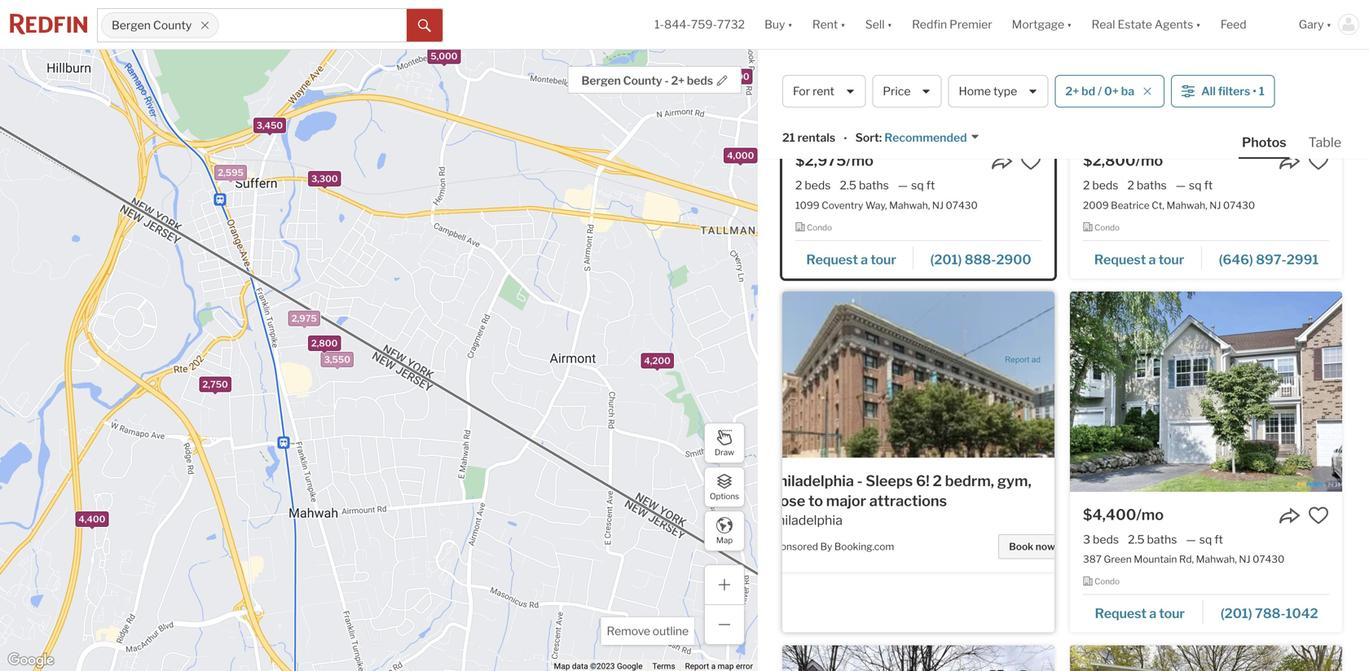 Task type: describe. For each thing, give the bounding box(es) containing it.
real estate agents ▾
[[1092, 17, 1201, 31]]

a for $2,975 /mo
[[861, 252, 868, 268]]

844-
[[664, 17, 691, 31]]

4,000
[[727, 150, 754, 161]]

apartments
[[915, 66, 1018, 88]]

2 up 1099
[[795, 178, 802, 192]]

▾ for rent ▾
[[840, 17, 846, 31]]

gary
[[1299, 17, 1324, 31]]

beds for $2,975
[[805, 178, 831, 192]]

photo of 2009 beatrice ct, mahwah, nj 07430 image
[[1070, 0, 1342, 138]]

favorite button checkbox for $2,800 /mo
[[1308, 151, 1329, 172]]

tour for $2,800 /mo
[[1159, 252, 1184, 268]]

ad
[[1032, 355, 1041, 364]]

remove 2+ bd / 0+ ba image
[[1143, 86, 1152, 96]]

(201) for $2,975 /mo
[[930, 252, 962, 268]]

bergen county - 2+ beds
[[581, 74, 713, 88]]

2.5 baths for $2,975 /mo
[[840, 178, 889, 192]]

/mo for $2,800
[[1136, 152, 1163, 170]]

(646) 897-2991
[[1219, 252, 1319, 268]]

county for bergen county - 2+ beds
[[623, 74, 662, 88]]

favorite button image
[[1308, 505, 1329, 526]]

▾ for buy ▾
[[788, 17, 793, 31]]

4,400
[[79, 514, 105, 525]]

redfin premier button
[[902, 0, 1002, 49]]

next button image
[[1025, 30, 1041, 46]]

rentals
[[798, 131, 835, 145]]

booking.com
[[834, 541, 894, 553]]

- inside button
[[665, 74, 669, 88]]

387
[[1083, 554, 1102, 566]]

2,750
[[202, 380, 228, 390]]

(646) 897-2991 link
[[1202, 244, 1329, 272]]

— sq ft for $2,975 /mo
[[898, 178, 935, 192]]

price button
[[872, 75, 942, 108]]

report
[[1005, 355, 1029, 364]]

sponsored by booking.com
[[768, 541, 894, 553]]

green
[[1104, 554, 1132, 566]]

rent ▾
[[812, 17, 846, 31]]

map button
[[704, 511, 745, 552]]

387 green mountain rd, mahwah, nj 07430
[[1083, 554, 1285, 566]]

agents
[[1155, 17, 1193, 31]]

all filters • 1
[[1201, 84, 1265, 98]]

ft for $4,400 /mo
[[1214, 533, 1223, 547]]

options button
[[704, 467, 745, 508]]

photos button
[[1239, 134, 1305, 159]]

buy ▾ button
[[755, 0, 803, 49]]

2.5 baths for $4,400 /mo
[[1128, 533, 1177, 547]]

$2,800
[[1083, 152, 1136, 170]]

price
[[883, 84, 911, 98]]

bergen county - 2+ beds button
[[568, 66, 742, 94]]

▾ for sell ▾
[[887, 17, 892, 31]]

788-
[[1255, 606, 1286, 622]]

attractions
[[869, 492, 947, 510]]

filters
[[1218, 84, 1250, 98]]

map region
[[0, 4, 805, 672]]

1099
[[795, 199, 820, 211]]

759-
[[691, 17, 717, 31]]

recommended
[[884, 131, 967, 145]]

- inside philadelphia - sleeps 6! 2 bedrm, gym, close to major attractions philadelphia
[[857, 472, 863, 490]]

all
[[1201, 84, 1216, 98]]

type
[[993, 84, 1017, 98]]

table button
[[1305, 134, 1345, 157]]

beds inside button
[[687, 74, 713, 88]]

5,000
[[431, 51, 458, 62]]

2 horizontal spatial nj
[[1239, 554, 1251, 566]]

photo of 2125 gunston ct, mahwah, nj 07430 image
[[782, 646, 1055, 672]]

2,800
[[311, 338, 338, 349]]

— sq ft for $2,800 /mo
[[1176, 178, 1213, 192]]

philadelphia link
[[768, 512, 1068, 530]]

3 beds
[[1083, 533, 1119, 547]]

$4,400 /mo
[[1083, 506, 1164, 524]]

baths for $2,975 /mo
[[859, 178, 889, 192]]

2.5 for $4,400
[[1128, 533, 1145, 547]]

remove
[[607, 625, 650, 639]]

▾ for mortgage ▾
[[1067, 17, 1072, 31]]

2 inside philadelphia - sleeps 6! 2 bedrm, gym, close to major attractions philadelphia
[[933, 472, 942, 490]]

1-844-759-7732
[[655, 17, 745, 31]]

favorite button checkbox
[[1020, 151, 1041, 172]]

home type
[[959, 84, 1017, 98]]

2+ bd / 0+ ba button
[[1055, 75, 1165, 108]]

remove outline button
[[601, 618, 694, 645]]

feed
[[1221, 17, 1247, 31]]

real estate agents ▾ button
[[1082, 0, 1211, 49]]

• for all filters • 1
[[1253, 84, 1257, 98]]

sort :
[[855, 131, 882, 145]]

888-
[[965, 252, 996, 268]]

2,975
[[292, 313, 317, 324]]

bergen for bergen county apartments for rent
[[782, 66, 845, 88]]

report ad
[[1005, 355, 1041, 364]]

redfin
[[912, 17, 947, 31]]

sell ▾ button
[[865, 0, 892, 49]]

0+
[[1104, 84, 1119, 98]]

7732
[[717, 17, 745, 31]]

2,595
[[218, 167, 244, 178]]

request a tour button for $2,800
[[1083, 246, 1202, 270]]

submit search image
[[418, 19, 431, 32]]

▾ for gary ▾
[[1326, 17, 1332, 31]]

request a tour button for $2,975
[[795, 246, 914, 270]]

07430 up (201) 788-1042 link
[[1253, 554, 1285, 566]]

1042
[[1286, 606, 1318, 622]]

/mo for $4,400
[[1136, 506, 1164, 524]]

google image
[[4, 650, 58, 672]]

rd,
[[1179, 554, 1194, 566]]

2 baths
[[1127, 178, 1167, 192]]

home type button
[[948, 75, 1048, 108]]

table
[[1308, 134, 1341, 150]]

baths for $2,800 /mo
[[1137, 178, 1167, 192]]

1 vertical spatial rent
[[1051, 66, 1092, 88]]

redfin premier
[[912, 17, 992, 31]]

map
[[716, 536, 733, 545]]

sq for $2,800 /mo
[[1189, 178, 1202, 192]]

2900
[[996, 252, 1031, 268]]

home
[[959, 84, 991, 98]]

mortgage ▾ button
[[1012, 0, 1072, 49]]

$4,400
[[1083, 506, 1136, 524]]

way,
[[865, 199, 887, 211]]

request for $4,400
[[1095, 606, 1147, 622]]

— for $4,400 /mo
[[1186, 533, 1196, 547]]

book
[[1009, 541, 1034, 553]]

mahwah, for $2,800 /mo
[[1167, 199, 1207, 211]]

2.5 for $2,975
[[840, 178, 856, 192]]

for rent
[[793, 84, 834, 98]]

advertisement
[[796, 353, 864, 365]]

major
[[826, 492, 866, 510]]

2 beds for $2,975 /mo
[[795, 178, 831, 192]]



Task type: vqa. For each thing, say whether or not it's contained in the screenshot.
NJ
yes



Task type: locate. For each thing, give the bounding box(es) containing it.
rent left /
[[1051, 66, 1092, 88]]

photo of 387 green mountain rd, mahwah, nj 07430 image
[[1070, 292, 1342, 492]]

rent right buy ▾
[[812, 17, 838, 31]]

4 ▾ from the left
[[1067, 17, 1072, 31]]

condo for $2,800
[[1095, 223, 1120, 232]]

0 horizontal spatial 2 beds
[[795, 178, 831, 192]]

2+
[[671, 74, 685, 88], [1065, 84, 1079, 98]]

philadelphia down to on the right bottom
[[768, 512, 843, 528]]

request a tour down mountain
[[1095, 606, 1185, 622]]

for
[[793, 84, 810, 98]]

tour down 2009 beatrice ct, mahwah, nj 07430 at the right of the page
[[1159, 252, 1184, 268]]

by
[[820, 541, 832, 553]]

3
[[1083, 533, 1090, 547]]

3 ▾ from the left
[[887, 17, 892, 31]]

1 favorite button checkbox from the top
[[1308, 151, 1329, 172]]

favorite button checkbox for $4,400 /mo
[[1308, 505, 1329, 526]]

philadelphia up to on the right bottom
[[768, 472, 854, 490]]

2.5 up 'coventry'
[[840, 178, 856, 192]]

0 horizontal spatial 2+
[[671, 74, 685, 88]]

▾ right sell in the right of the page
[[887, 17, 892, 31]]

1 horizontal spatial 2.5
[[1128, 533, 1145, 547]]

/mo
[[846, 152, 874, 170], [1136, 152, 1163, 170], [1136, 506, 1164, 524]]

a for $4,400 /mo
[[1149, 606, 1156, 622]]

07430 for $2,800 /mo
[[1223, 199, 1255, 211]]

— sq ft for $4,400 /mo
[[1186, 533, 1223, 547]]

mahwah, right rd,
[[1196, 554, 1237, 566]]

▾ left sell in the right of the page
[[840, 17, 846, 31]]

philadelphia - sleeps 6! 2 bedrm, gym, close to major attractions philadelphia
[[768, 472, 1032, 528]]

beds for $2,800
[[1092, 178, 1118, 192]]

book now
[[1009, 541, 1055, 553]]

nj for $2,975 /mo
[[932, 199, 944, 211]]

request a tour down 'coventry'
[[806, 252, 896, 268]]

6!
[[916, 472, 930, 490]]

1 horizontal spatial rent
[[1051, 66, 1092, 88]]

favorite button image down home type button
[[1020, 151, 1041, 172]]

bedrm,
[[945, 472, 994, 490]]

a down mountain
[[1149, 606, 1156, 622]]

1 favorite button image from the left
[[1020, 151, 1041, 172]]

nj right ct,
[[1210, 199, 1221, 211]]

4,200
[[644, 356, 671, 366]]

request down beatrice at top
[[1094, 252, 1146, 268]]

$2,975
[[795, 152, 846, 170]]

draw button
[[704, 423, 745, 464]]

real estate agents ▾ link
[[1092, 0, 1201, 49]]

1 horizontal spatial bergen
[[581, 74, 621, 88]]

beds right 3
[[1093, 533, 1119, 547]]

favorite button checkbox
[[1308, 151, 1329, 172], [1308, 505, 1329, 526]]

2 up beatrice at top
[[1127, 178, 1134, 192]]

nj for $2,800 /mo
[[1210, 199, 1221, 211]]

nj
[[932, 199, 944, 211], [1210, 199, 1221, 211], [1239, 554, 1251, 566]]

mahwah,
[[889, 199, 930, 211], [1167, 199, 1207, 211], [1196, 554, 1237, 566]]

sell ▾
[[865, 17, 892, 31]]

2.5 baths up mountain
[[1128, 533, 1177, 547]]

(201) left 888-
[[930, 252, 962, 268]]

sq
[[911, 178, 924, 192], [1189, 178, 1202, 192], [1199, 533, 1212, 547]]

mortgage
[[1012, 17, 1064, 31]]

feed button
[[1211, 0, 1289, 49]]

2 horizontal spatial ft
[[1214, 533, 1223, 547]]

county
[[153, 18, 192, 32], [849, 66, 911, 88], [623, 74, 662, 88]]

1 vertical spatial favorite button checkbox
[[1308, 505, 1329, 526]]

tour down '387 green mountain rd, mahwah, nj 07430'
[[1159, 606, 1185, 622]]

— sq ft up 2009 beatrice ct, mahwah, nj 07430 at the right of the page
[[1176, 178, 1213, 192]]

a for $2,800 /mo
[[1149, 252, 1156, 268]]

0 vertical spatial -
[[665, 74, 669, 88]]

2 beds up 2009
[[1083, 178, 1118, 192]]

/mo up mountain
[[1136, 506, 1164, 524]]

2 2 beds from the left
[[1083, 178, 1118, 192]]

0 horizontal spatial 2.5
[[840, 178, 856, 192]]

0 horizontal spatial 2.5 baths
[[840, 178, 889, 192]]

nj up (201) 788-1042 link
[[1239, 554, 1251, 566]]

nj right way, on the top right of the page
[[932, 199, 944, 211]]

favorite button image
[[1020, 151, 1041, 172], [1308, 151, 1329, 172]]

bergen for bergen county - 2+ beds
[[581, 74, 621, 88]]

0 horizontal spatial (201)
[[930, 252, 962, 268]]

(646)
[[1219, 252, 1253, 268]]

2 beds
[[795, 178, 831, 192], [1083, 178, 1118, 192]]

county for bergen county
[[153, 18, 192, 32]]

0 vertical spatial rent
[[812, 17, 838, 31]]

2 beds up 1099
[[795, 178, 831, 192]]

— for $2,975 /mo
[[898, 178, 908, 192]]

2991
[[1287, 252, 1319, 268]]

buy ▾
[[764, 17, 793, 31]]

gary ▾
[[1299, 17, 1332, 31]]

1 horizontal spatial -
[[857, 472, 863, 490]]

— sq ft up rd,
[[1186, 533, 1223, 547]]

ft up '387 green mountain rd, mahwah, nj 07430'
[[1214, 533, 1223, 547]]

beds left 6,500 in the top of the page
[[687, 74, 713, 88]]

0 horizontal spatial •
[[844, 132, 847, 146]]

sq for $4,400 /mo
[[1199, 533, 1212, 547]]

None search field
[[219, 9, 407, 42]]

2+ down 844-
[[671, 74, 685, 88]]

— up 2009 beatrice ct, mahwah, nj 07430 at the right of the page
[[1176, 178, 1186, 192]]

report ad button
[[1005, 355, 1041, 368]]

2 ▾ from the left
[[840, 17, 846, 31]]

(201) for $4,400 /mo
[[1221, 606, 1252, 622]]

condo for $4,400
[[1095, 577, 1120, 587]]

rent ▾ button
[[812, 0, 846, 49]]

favorite button image for $2,800 /mo
[[1308, 151, 1329, 172]]

1 vertical spatial 2.5 baths
[[1128, 533, 1177, 547]]

rent
[[813, 84, 834, 98]]

07430
[[946, 199, 978, 211], [1223, 199, 1255, 211], [1253, 554, 1285, 566]]

county down sell ▾ button
[[849, 66, 911, 88]]

favorite button image down table
[[1308, 151, 1329, 172]]

▾ right mortgage
[[1067, 17, 1072, 31]]

sq up '1099 coventry way, mahwah, nj 07430' on the right of the page
[[911, 178, 924, 192]]

2 philadelphia from the top
[[768, 512, 843, 528]]

a down ct,
[[1149, 252, 1156, 268]]

2 up 2009
[[1083, 178, 1090, 192]]

gym,
[[997, 472, 1032, 490]]

1 vertical spatial (201)
[[1221, 606, 1252, 622]]

0 vertical spatial (201)
[[930, 252, 962, 268]]

request a tour for $4,400
[[1095, 606, 1185, 622]]

tour for $2,975 /mo
[[871, 252, 896, 268]]

$2,975 /mo
[[795, 152, 874, 170]]

▾ inside dropdown button
[[1196, 17, 1201, 31]]

• inside button
[[1253, 84, 1257, 98]]

1 horizontal spatial ft
[[1204, 178, 1213, 192]]

beds for $4,400
[[1093, 533, 1119, 547]]

mahwah, right way, on the top right of the page
[[889, 199, 930, 211]]

1 horizontal spatial favorite button image
[[1308, 151, 1329, 172]]

•
[[1253, 84, 1257, 98], [844, 132, 847, 146]]

1 ▾ from the left
[[788, 17, 793, 31]]

all filters • 1 button
[[1171, 75, 1275, 108]]

premier
[[950, 17, 992, 31]]

2 beds for $2,800 /mo
[[1083, 178, 1118, 192]]

3,550
[[324, 355, 350, 365]]

mortgage ▾
[[1012, 17, 1072, 31]]

6 ▾ from the left
[[1326, 17, 1332, 31]]

photo of 119 2nd st unit b, mahwah, nj 07430 image
[[1070, 646, 1342, 672]]

6,500
[[723, 71, 749, 82]]

2009
[[1083, 199, 1109, 211]]

0 vertical spatial •
[[1253, 84, 1257, 98]]

ft for $2,800 /mo
[[1204, 178, 1213, 192]]

- down 844-
[[665, 74, 669, 88]]

2 horizontal spatial county
[[849, 66, 911, 88]]

— for $2,800 /mo
[[1176, 178, 1186, 192]]

baths up ct,
[[1137, 178, 1167, 192]]

request a tour down beatrice at top
[[1094, 252, 1184, 268]]

0 vertical spatial favorite button checkbox
[[1308, 151, 1329, 172]]

remove bergen county image
[[200, 20, 210, 30]]

(201) left '788-'
[[1221, 606, 1252, 622]]

1 horizontal spatial •
[[1253, 84, 1257, 98]]

beds up 2009
[[1092, 178, 1118, 192]]

— up rd,
[[1186, 533, 1196, 547]]

ct,
[[1152, 199, 1165, 211]]

0 horizontal spatial -
[[665, 74, 669, 88]]

1 horizontal spatial 2 beds
[[1083, 178, 1118, 192]]

2.5 up "green"
[[1128, 533, 1145, 547]]

1 horizontal spatial (201)
[[1221, 606, 1252, 622]]

— sq ft up '1099 coventry way, mahwah, nj 07430' on the right of the page
[[898, 178, 935, 192]]

0 horizontal spatial bergen
[[112, 18, 151, 32]]

/mo for $2,975
[[846, 152, 874, 170]]

request for $2,800
[[1094, 252, 1146, 268]]

1 horizontal spatial nj
[[1210, 199, 1221, 211]]

bergen inside button
[[581, 74, 621, 88]]

request for $2,975
[[806, 252, 858, 268]]

21 rentals •
[[782, 131, 847, 146]]

for
[[1022, 66, 1047, 88]]

beatrice
[[1111, 199, 1150, 211]]

mortgage ▾ button
[[1002, 0, 1082, 49]]

request a tour button down mountain
[[1083, 600, 1203, 625]]

— up '1099 coventry way, mahwah, nj 07430' on the right of the page
[[898, 178, 908, 192]]

condo for $2,975
[[807, 223, 832, 232]]

0 vertical spatial philadelphia
[[768, 472, 854, 490]]

rent inside rent ▾ dropdown button
[[812, 17, 838, 31]]

07430 up '(201) 888-2900' link on the right of the page
[[946, 199, 978, 211]]

0 horizontal spatial county
[[153, 18, 192, 32]]

2 favorite button image from the left
[[1308, 151, 1329, 172]]

request down 'coventry'
[[806, 252, 858, 268]]

1 vertical spatial -
[[857, 472, 863, 490]]

county left remove bergen county icon
[[153, 18, 192, 32]]

now
[[1036, 541, 1055, 553]]

beds up 1099
[[805, 178, 831, 192]]

for rent button
[[782, 75, 866, 108]]

mahwah, for $2,975 /mo
[[889, 199, 930, 211]]

tour for $4,400 /mo
[[1159, 606, 1185, 622]]

- up major
[[857, 472, 863, 490]]

▾ right buy
[[788, 17, 793, 31]]

sq up 2009 beatrice ct, mahwah, nj 07430 at the right of the page
[[1189, 178, 1202, 192]]

buy
[[764, 17, 785, 31]]

photo of 1099 coventry way, mahwah, nj 07430 image
[[782, 0, 1055, 138]]

draw
[[715, 448, 734, 457]]

:
[[879, 131, 882, 145]]

ft up 2009 beatrice ct, mahwah, nj 07430 at the right of the page
[[1204, 178, 1213, 192]]

(201) 788-1042
[[1221, 606, 1318, 622]]

a down way, on the top right of the page
[[861, 252, 868, 268]]

sponsored
[[768, 541, 818, 553]]

1 philadelphia from the top
[[768, 472, 854, 490]]

0 horizontal spatial ft
[[926, 178, 935, 192]]

sq up '387 green mountain rd, mahwah, nj 07430'
[[1199, 533, 1212, 547]]

baths for $4,400 /mo
[[1147, 533, 1177, 547]]

0 horizontal spatial favorite button image
[[1020, 151, 1041, 172]]

2+ left bd
[[1065, 84, 1079, 98]]

sq for $2,975 /mo
[[911, 178, 924, 192]]

2 favorite button checkbox from the top
[[1308, 505, 1329, 526]]

bergen
[[112, 18, 151, 32], [782, 66, 845, 88], [581, 74, 621, 88]]

bd
[[1082, 84, 1095, 98]]

▾ right the gary in the right of the page
[[1326, 17, 1332, 31]]

2 horizontal spatial bergen
[[782, 66, 845, 88]]

/mo down sort
[[846, 152, 874, 170]]

request a tour for $2,800
[[1094, 252, 1184, 268]]

tour down '1099 coventry way, mahwah, nj 07430' on the right of the page
[[871, 252, 896, 268]]

favorite button image for $2,975 /mo
[[1020, 151, 1041, 172]]

(201) 888-2900 link
[[914, 244, 1041, 272]]

county inside button
[[623, 74, 662, 88]]

condo down 1099
[[807, 223, 832, 232]]

condo down "green"
[[1095, 577, 1120, 587]]

1-
[[655, 17, 664, 31]]

1
[[1259, 84, 1265, 98]]

1 horizontal spatial 2.5 baths
[[1128, 533, 1177, 547]]

county down the 1-
[[623, 74, 662, 88]]

07430 for $2,975 /mo
[[946, 199, 978, 211]]

request a tour button
[[795, 246, 914, 270], [1083, 246, 1202, 270], [1083, 600, 1203, 625]]

request down "green"
[[1095, 606, 1147, 622]]

sell
[[865, 17, 885, 31]]

bergen county
[[112, 18, 192, 32]]

bergen for bergen county
[[112, 18, 151, 32]]

2.5 baths up way, on the top right of the page
[[840, 178, 889, 192]]

— sq ft
[[898, 178, 935, 192], [1176, 178, 1213, 192], [1186, 533, 1223, 547]]

(201) inside (201) 788-1042 link
[[1221, 606, 1252, 622]]

2 right 6!
[[933, 472, 942, 490]]

(201)
[[930, 252, 962, 268], [1221, 606, 1252, 622]]

1 vertical spatial 2.5
[[1128, 533, 1145, 547]]

• inside 21 rentals •
[[844, 132, 847, 146]]

07430 up the (646)
[[1223, 199, 1255, 211]]

• left 1
[[1253, 84, 1257, 98]]

condo
[[807, 223, 832, 232], [1095, 223, 1120, 232], [1095, 577, 1120, 587]]

1-844-759-7732 link
[[655, 17, 745, 31]]

philadelphia
[[768, 472, 854, 490], [768, 512, 843, 528]]

1099 coventry way, mahwah, nj 07430
[[795, 199, 978, 211]]

request a tour button down 'coventry'
[[795, 246, 914, 270]]

0 vertical spatial 2.5
[[840, 178, 856, 192]]

• for 21 rentals •
[[844, 132, 847, 146]]

▾ right agents
[[1196, 17, 1201, 31]]

897-
[[1256, 252, 1287, 268]]

baths up mountain
[[1147, 533, 1177, 547]]

request a tour button for $4,400
[[1083, 600, 1203, 625]]

mahwah, right ct,
[[1167, 199, 1207, 211]]

sort
[[855, 131, 879, 145]]

request a tour for $2,975
[[806, 252, 896, 268]]

condo down 2009
[[1095, 223, 1120, 232]]

county for bergen county apartments for rent
[[849, 66, 911, 88]]

0 horizontal spatial rent
[[812, 17, 838, 31]]

3,300
[[311, 174, 338, 184]]

(201) inside '(201) 888-2900' link
[[930, 252, 962, 268]]

0 vertical spatial 2.5 baths
[[840, 178, 889, 192]]

ft for $2,975 /mo
[[926, 178, 935, 192]]

5 ▾ from the left
[[1196, 17, 1201, 31]]

1 horizontal spatial county
[[623, 74, 662, 88]]

• left sort
[[844, 132, 847, 146]]

request
[[806, 252, 858, 268], [1094, 252, 1146, 268], [1095, 606, 1147, 622]]

baths up way, on the top right of the page
[[859, 178, 889, 192]]

request a tour button down beatrice at top
[[1083, 246, 1202, 270]]

1 vertical spatial •
[[844, 132, 847, 146]]

bergen county apartments for rent
[[782, 66, 1092, 88]]

1 vertical spatial philadelphia
[[768, 512, 843, 528]]

1 horizontal spatial 2+
[[1065, 84, 1079, 98]]

ft
[[926, 178, 935, 192], [1204, 178, 1213, 192], [1214, 533, 1223, 547]]

1 2 beds from the left
[[795, 178, 831, 192]]

3,450
[[257, 120, 283, 131]]

philadelphia - sleeps 6! 2 bedrm, gym, close to major attractions link
[[768, 471, 1068, 512]]

baths
[[859, 178, 889, 192], [1137, 178, 1167, 192], [1147, 533, 1177, 547]]

0 horizontal spatial nj
[[932, 199, 944, 211]]

remove outline
[[607, 625, 689, 639]]

-
[[665, 74, 669, 88], [857, 472, 863, 490]]

book now link
[[998, 534, 1068, 559]]

ft down recommended button
[[926, 178, 935, 192]]

/mo up "2 baths"
[[1136, 152, 1163, 170]]



